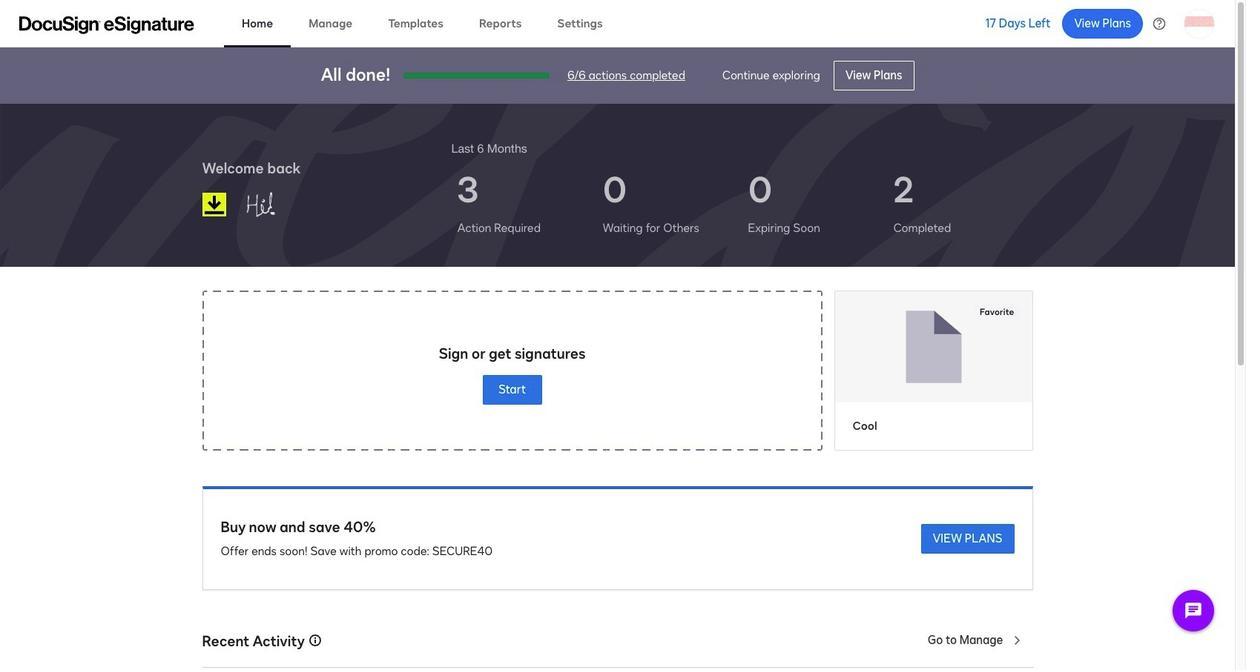 Task type: locate. For each thing, give the bounding box(es) containing it.
docusignlogo image
[[202, 193, 226, 217]]

list
[[452, 157, 1034, 249]]

heading
[[452, 140, 528, 157]]

your uploaded profile image image
[[1185, 9, 1215, 38]]



Task type: describe. For each thing, give the bounding box(es) containing it.
use cool image
[[835, 292, 1033, 403]]

generic name image
[[239, 186, 316, 224]]

docusign esignature image
[[19, 16, 194, 34]]



